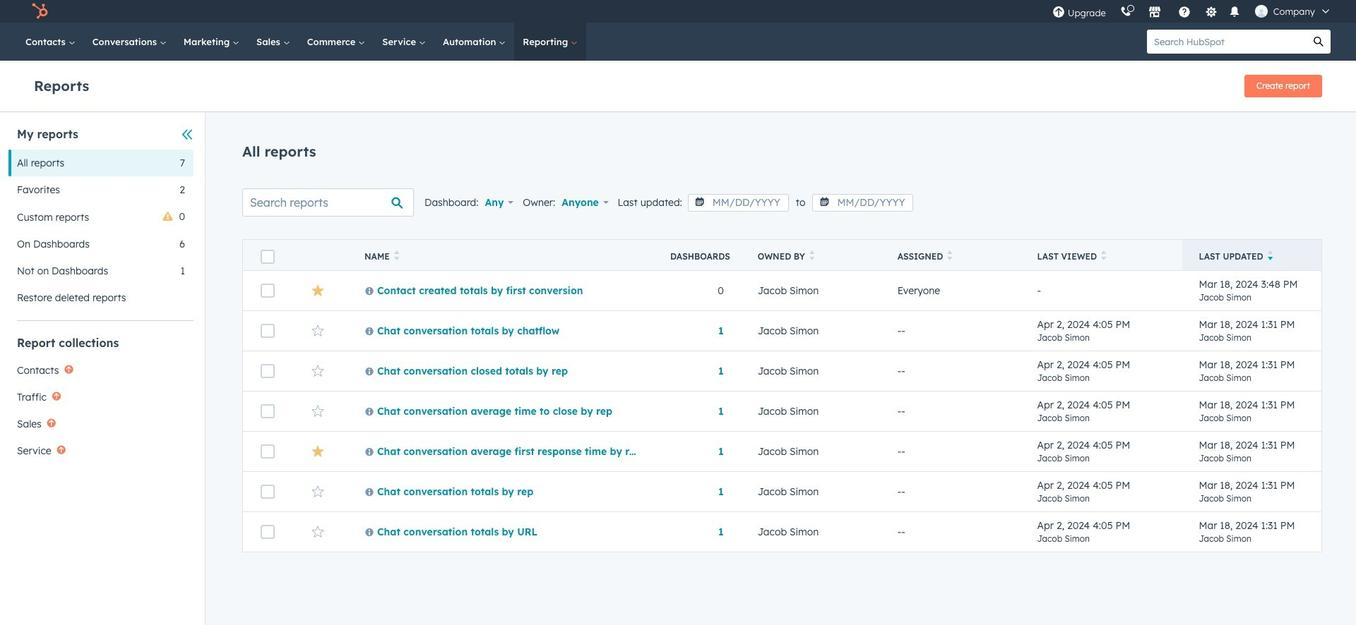 Task type: describe. For each thing, give the bounding box(es) containing it.
1 press to sort. image from the left
[[394, 251, 399, 261]]

report filters element
[[8, 126, 194, 311]]

3 press to sort. element from the left
[[947, 251, 953, 263]]

2 mm/dd/yyyy text field from the left
[[813, 194, 914, 212]]

marketplaces image
[[1148, 6, 1161, 19]]



Task type: locate. For each thing, give the bounding box(es) containing it.
report collections element
[[8, 335, 194, 465]]

2 press to sort. image from the left
[[809, 251, 815, 261]]

1 horizontal spatial mm/dd/yyyy text field
[[813, 194, 914, 212]]

descending sort. press to sort ascending. element
[[1267, 251, 1273, 263]]

4 press to sort. element from the left
[[1101, 251, 1106, 263]]

jacob simon image
[[1255, 5, 1268, 18]]

press to sort. element
[[394, 251, 399, 263], [809, 251, 815, 263], [947, 251, 953, 263], [1101, 251, 1106, 263]]

banner
[[34, 71, 1322, 97]]

press to sort. image
[[394, 251, 399, 261], [809, 251, 815, 261], [947, 251, 953, 261], [1101, 251, 1106, 261]]

Search HubSpot search field
[[1147, 30, 1307, 54]]

Search reports search field
[[242, 189, 414, 217]]

4 press to sort. image from the left
[[1101, 251, 1106, 261]]

1 mm/dd/yyyy text field from the left
[[688, 194, 789, 212]]

2 press to sort. element from the left
[[809, 251, 815, 263]]

1 press to sort. element from the left
[[394, 251, 399, 263]]

MM/DD/YYYY text field
[[688, 194, 789, 212], [813, 194, 914, 212]]

descending sort. press to sort ascending. image
[[1267, 251, 1273, 261]]

menu
[[1045, 0, 1339, 23]]

3 press to sort. image from the left
[[947, 251, 953, 261]]

0 horizontal spatial mm/dd/yyyy text field
[[688, 194, 789, 212]]



Task type: vqa. For each thing, say whether or not it's contained in the screenshot.
the Search activities SEARCH FIELD
no



